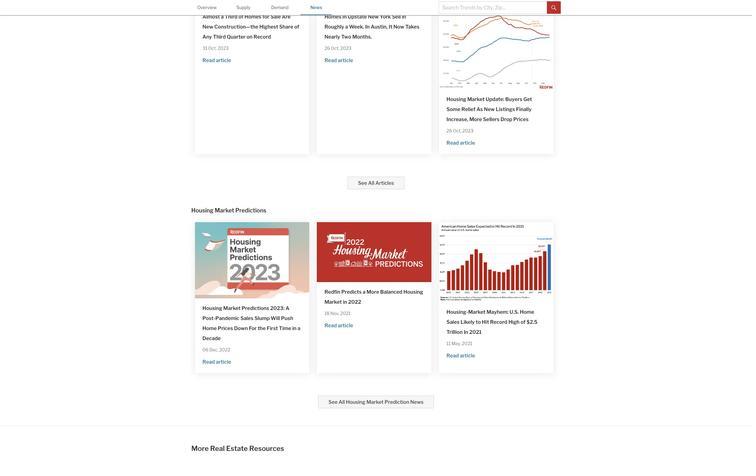 Task type: describe. For each thing, give the bounding box(es) containing it.
listings
[[496, 106, 515, 112]]

construction—the
[[215, 24, 259, 30]]

market for housing market update: buyers get some relief as new listings finally increase, more sellers drop prices
[[468, 96, 485, 102]]

article for housing market update: buyers get some relief as new listings finally increase, more sellers drop prices
[[460, 140, 476, 146]]

06 dec, 2022
[[203, 348, 230, 353]]

in inside housing-market mayhem: u.s. home sales likely to hit record high of $2.5 trillion in 2021
[[464, 330, 469, 336]]

26 for homes in upstate new york sell in roughly a week. in austin, it now takes nearly two months.
[[325, 45, 330, 51]]

articles
[[376, 180, 394, 186]]

06
[[203, 348, 209, 353]]

york
[[380, 14, 391, 20]]

submit search image
[[552, 5, 557, 10]]

a inside housing market predictions 2023: a post-pandemic sales slump will push home prices down for the first time in a decade
[[298, 326, 301, 332]]

in left upstate
[[343, 14, 347, 20]]

read for housing market predictions 2023: a post-pandemic sales slump will push home prices down for the first time in a decade
[[203, 360, 215, 366]]

in inside housing market predictions 2023: a post-pandemic sales slump will push home prices down for the first time in a decade
[[292, 326, 297, 332]]

redfin predicts a more balanced housing market in 2022
[[325, 289, 424, 305]]

likely
[[461, 320, 475, 326]]

article for housing market predictions 2023: a post-pandemic sales slump will push home prices down for the first time in a decade
[[216, 360, 231, 366]]

roughly
[[325, 24, 344, 30]]

more real estate resources
[[191, 445, 284, 453]]

read article down 31 oct, 2023
[[203, 58, 231, 64]]

2023:
[[270, 306, 285, 312]]

a
[[286, 306, 290, 312]]

2022 inside redfin predicts a more balanced housing market in 2022
[[348, 299, 361, 305]]

almost
[[203, 14, 220, 20]]

drop
[[501, 117, 513, 122]]

predicts
[[342, 289, 362, 295]]

housing inside button
[[346, 400, 366, 406]]

housing-
[[447, 309, 469, 315]]

oct, for homes in upstate new york sell in roughly a week. in austin, it now takes nearly two months.
[[331, 45, 340, 51]]

real
[[210, 445, 225, 453]]

highest
[[260, 24, 278, 30]]

prices inside 'housing market update: buyers get some relief as new listings finally increase, more sellers drop prices'
[[514, 117, 529, 122]]

week.
[[349, 24, 364, 30]]

news link
[[301, 0, 332, 14]]

trillion
[[447, 330, 463, 336]]

housing for housing market predictions 2023: a post-pandemic sales slump will push home prices down for the first time in a decade
[[203, 306, 222, 312]]

predictions for housing market predictions
[[236, 207, 267, 214]]

demand
[[271, 5, 289, 10]]

nov,
[[331, 311, 340, 316]]

estate
[[226, 445, 248, 453]]

see for see all housing market prediction news
[[329, 400, 338, 406]]

housing market update: buyers get some relief as new listings finally increase, more sellers drop prices
[[447, 96, 533, 122]]

high
[[509, 320, 520, 326]]

homes in upstate new york sell in roughly a week. in austin, it now takes nearly two months.
[[325, 14, 420, 40]]

all for articles
[[368, 180, 375, 186]]

2023 for on
[[218, 45, 229, 51]]

housing for housing market update: buyers get some relief as new listings finally increase, more sellers drop prices
[[447, 96, 467, 102]]

housing-market mayhem: u.s. home sales likely to hit record high of $2.5 trillion in 2021 link
[[447, 308, 546, 338]]

oct, for almost a third of homes for sale are new construction—the highest share of any third quarter on record
[[208, 45, 217, 51]]

almost a third of homes for sale are new construction—the highest share of any third quarter on record
[[203, 14, 299, 40]]

update:
[[486, 96, 505, 102]]

housing-market mayhem: u.s. home sales likely to hit record high of $2.5 trillion in 2021
[[447, 309, 538, 336]]

home inside housing market predictions 2023: a post-pandemic sales slump will push home prices down for the first time in a decade
[[203, 326, 217, 332]]

new inside homes in upstate new york sell in roughly a week. in austin, it now takes nearly two months.
[[368, 14, 379, 20]]

redfin
[[325, 289, 341, 295]]

market for housing market predictions 2023: a post-pandemic sales slump will push home prices down for the first time in a decade
[[223, 306, 241, 312]]

new for housing market update: buyers get some relief as new listings finally increase, more sellers drop prices
[[484, 106, 495, 112]]

market for housing-market mayhem: u.s. home sales likely to hit record high of $2.5 trillion in 2021
[[469, 309, 486, 315]]

see all articles button
[[348, 177, 405, 190]]

2021 for in
[[341, 311, 351, 316]]

mayhem:
[[487, 309, 509, 315]]

overview link
[[191, 0, 223, 14]]

it
[[389, 24, 393, 30]]

2 horizontal spatial 2023
[[463, 128, 474, 133]]

the
[[258, 326, 266, 332]]

get
[[524, 96, 533, 102]]

0 vertical spatial news
[[311, 5, 322, 10]]

26 for housing market update: buyers get some relief as new listings finally increase, more sellers drop prices
[[447, 128, 452, 133]]

0 vertical spatial third
[[225, 14, 238, 20]]

push
[[281, 316, 293, 322]]

homes inside homes in upstate new york sell in roughly a week. in austin, it now takes nearly two months.
[[325, 14, 342, 20]]

redfin predicts a more balanced housing market in 2022 link
[[325, 287, 424, 308]]

article for housing-market mayhem: u.s. home sales likely to hit record high of $2.5 trillion in 2021
[[460, 353, 476, 359]]

months.
[[353, 34, 372, 40]]

nearly
[[325, 34, 340, 40]]

takes
[[406, 24, 420, 30]]

u.s.
[[510, 309, 519, 315]]

a inside almost a third of homes for sale are new construction—the highest share of any third quarter on record
[[221, 14, 224, 20]]

demand link
[[264, 0, 296, 14]]

18 nov, 2021
[[325, 311, 351, 316]]

relief
[[462, 106, 476, 112]]

26 oct, 2023 for homes in upstate new york sell in roughly a week. in austin, it now takes nearly two months.
[[325, 45, 352, 51]]

time
[[279, 326, 291, 332]]

of inside housing-market mayhem: u.s. home sales likely to hit record high of $2.5 trillion in 2021
[[521, 320, 526, 326]]

slump
[[255, 316, 270, 322]]

all for housing
[[339, 400, 345, 406]]

$2.5
[[527, 320, 538, 326]]

upstate
[[348, 14, 367, 20]]

quarter
[[227, 34, 246, 40]]

article for redfin predicts a more balanced housing market in 2022
[[338, 323, 353, 329]]

26 oct, 2023 for housing market update: buyers get some relief as new listings finally increase, more sellers drop prices
[[447, 128, 474, 133]]

now
[[394, 24, 405, 30]]

sale
[[271, 14, 281, 20]]

0 horizontal spatial of
[[239, 14, 244, 20]]



Task type: vqa. For each thing, say whether or not it's contained in the screenshot.
Market in housing market update: buyers get some relief as new listings finally increase, more sellers drop prices
yes



Task type: locate. For each thing, give the bounding box(es) containing it.
of left $2.5
[[521, 320, 526, 326]]

all
[[368, 180, 375, 186], [339, 400, 345, 406]]

2022
[[348, 299, 361, 305], [220, 348, 230, 353]]

2021 for to
[[462, 341, 473, 347]]

austin,
[[371, 24, 388, 30]]

0 horizontal spatial prices
[[218, 326, 233, 332]]

read down 18
[[325, 323, 337, 329]]

1 horizontal spatial record
[[490, 320, 508, 326]]

new for almost a third of homes for sale are new construction—the highest share of any third quarter on record
[[203, 24, 213, 30]]

more inside 'housing market update: buyers get some relief as new listings finally increase, more sellers drop prices'
[[470, 117, 482, 122]]

first
[[267, 326, 278, 332]]

housing market predictions 2023: a post-pandemic sales slump will push home prices down for the first time in a decade link
[[203, 304, 302, 344]]

more inside redfin predicts a more balanced housing market in 2022
[[367, 289, 379, 295]]

a left week.
[[346, 24, 348, 30]]

third up the construction—the
[[225, 14, 238, 20]]

1 horizontal spatial in
[[464, 330, 469, 336]]

1 horizontal spatial homes
[[325, 14, 342, 20]]

read down increase, on the right top
[[447, 140, 459, 146]]

0 horizontal spatial oct,
[[208, 45, 217, 51]]

housing market predictions
[[191, 207, 267, 214]]

as
[[477, 106, 483, 112]]

0 vertical spatial 26 oct, 2023
[[325, 45, 352, 51]]

market inside button
[[367, 400, 384, 406]]

record inside housing-market mayhem: u.s. home sales likely to hit record high of $2.5 trillion in 2021
[[490, 320, 508, 326]]

oct, down increase, on the right top
[[453, 128, 462, 133]]

read article for housing market update: buyers get some relief as new listings finally increase, more sellers drop prices
[[447, 140, 476, 146]]

read for housing market update: buyers get some relief as new listings finally increase, more sellers drop prices
[[447, 140, 459, 146]]

1 horizontal spatial new
[[368, 14, 379, 20]]

1 horizontal spatial prices
[[514, 117, 529, 122]]

new
[[368, 14, 379, 20], [203, 24, 213, 30], [484, 106, 495, 112]]

prediction
[[385, 400, 410, 406]]

1 homes from the left
[[245, 14, 262, 20]]

1 horizontal spatial all
[[368, 180, 375, 186]]

more left real
[[191, 445, 209, 453]]

read
[[203, 58, 215, 64], [325, 58, 337, 64], [447, 140, 459, 146], [325, 323, 337, 329], [447, 353, 459, 359], [203, 360, 215, 366]]

dec,
[[210, 348, 219, 353]]

26 oct, 2023 down increase, on the right top
[[447, 128, 474, 133]]

2 vertical spatial new
[[484, 106, 495, 112]]

all inside button
[[339, 400, 345, 406]]

housing market update: buyers get some relief as new listings finally increase, more sellers drop prices link
[[447, 95, 546, 125]]

prices down finally
[[514, 117, 529, 122]]

article down 31 oct, 2023
[[216, 58, 231, 64]]

0 horizontal spatial sales
[[241, 316, 254, 322]]

2 vertical spatial more
[[191, 445, 209, 453]]

oct, for housing market update: buyers get some relief as new listings finally increase, more sellers drop prices
[[453, 128, 462, 133]]

home inside housing-market mayhem: u.s. home sales likely to hit record high of $2.5 trillion in 2021
[[520, 309, 535, 315]]

0 horizontal spatial all
[[339, 400, 345, 406]]

supply link
[[228, 0, 259, 14]]

share
[[279, 24, 293, 30]]

pandemic
[[216, 316, 240, 322]]

in right time
[[292, 326, 297, 332]]

2 vertical spatial 2021
[[462, 341, 473, 347]]

prices
[[514, 117, 529, 122], [218, 326, 233, 332]]

read article down 06 dec, 2022 on the left bottom of page
[[203, 360, 231, 366]]

record
[[254, 34, 271, 40], [490, 320, 508, 326]]

0 vertical spatial more
[[470, 117, 482, 122]]

market inside redfin predicts a more balanced housing market in 2022
[[325, 299, 342, 305]]

in inside redfin predicts a more balanced housing market in 2022
[[343, 299, 347, 305]]

hit
[[482, 320, 489, 326]]

housing inside redfin predicts a more balanced housing market in 2022
[[404, 289, 424, 295]]

1 horizontal spatial home
[[520, 309, 535, 315]]

2023 down quarter
[[218, 45, 229, 51]]

market inside housing market predictions 2023: a post-pandemic sales slump will push home prices down for the first time in a decade
[[223, 306, 241, 312]]

read article for housing-market mayhem: u.s. home sales likely to hit record high of $2.5 trillion in 2021
[[447, 353, 476, 359]]

to
[[476, 320, 481, 326]]

18
[[325, 311, 330, 316]]

sales up "for"
[[241, 316, 254, 322]]

resources
[[249, 445, 284, 453]]

new up any
[[203, 24, 213, 30]]

26 down nearly
[[325, 45, 330, 51]]

1 vertical spatial see
[[329, 400, 338, 406]]

market for housing market predictions
[[215, 207, 234, 214]]

finally
[[516, 106, 532, 112]]

26 oct, 2023
[[325, 45, 352, 51], [447, 128, 474, 133]]

on
[[247, 34, 253, 40]]

new inside almost a third of homes for sale are new construction—the highest share of any third quarter on record
[[203, 24, 213, 30]]

1 vertical spatial new
[[203, 24, 213, 30]]

record down the highest
[[254, 34, 271, 40]]

see
[[358, 180, 367, 186], [329, 400, 338, 406]]

article down 06 dec, 2022 on the left bottom of page
[[216, 360, 231, 366]]

0 vertical spatial 2022
[[348, 299, 361, 305]]

0 horizontal spatial homes
[[245, 14, 262, 20]]

a inside homes in upstate new york sell in roughly a week. in austin, it now takes nearly two months.
[[346, 24, 348, 30]]

0 vertical spatial 2021
[[341, 311, 351, 316]]

record down 'mayhem:'
[[490, 320, 508, 326]]

sell
[[392, 14, 401, 20]]

predictions
[[236, 207, 267, 214], [242, 306, 269, 312]]

0 horizontal spatial 2023
[[218, 45, 229, 51]]

26 down increase, on the right top
[[447, 128, 452, 133]]

housing inside housing market predictions 2023: a post-pandemic sales slump will push home prices down for the first time in a decade
[[203, 306, 222, 312]]

2 homes from the left
[[325, 14, 342, 20]]

1 vertical spatial all
[[339, 400, 345, 406]]

1 vertical spatial third
[[213, 34, 226, 40]]

all inside 'button'
[[368, 180, 375, 186]]

in
[[365, 24, 370, 30], [464, 330, 469, 336]]

housing
[[447, 96, 467, 102], [191, 207, 214, 214], [404, 289, 424, 295], [203, 306, 222, 312], [346, 400, 366, 406]]

a right 'predicts'
[[363, 289, 366, 295]]

1 vertical spatial 26
[[447, 128, 452, 133]]

0 vertical spatial in
[[365, 24, 370, 30]]

new inside 'housing market update: buyers get some relief as new listings finally increase, more sellers drop prices'
[[484, 106, 495, 112]]

read for redfin predicts a more balanced housing market in 2022
[[325, 323, 337, 329]]

0 horizontal spatial 26 oct, 2023
[[325, 45, 352, 51]]

1 horizontal spatial 2023
[[341, 45, 352, 51]]

article down 18 nov, 2021
[[338, 323, 353, 329]]

2021 down "to"
[[470, 330, 482, 336]]

1 horizontal spatial sales
[[447, 320, 460, 326]]

0 vertical spatial new
[[368, 14, 379, 20]]

2 vertical spatial of
[[521, 320, 526, 326]]

see inside see all housing market prediction news button
[[329, 400, 338, 406]]

1 horizontal spatial of
[[295, 24, 299, 30]]

1 vertical spatial news
[[411, 400, 424, 406]]

buyers
[[506, 96, 523, 102]]

1 horizontal spatial 2022
[[348, 299, 361, 305]]

0 horizontal spatial news
[[311, 5, 322, 10]]

article down increase, on the right top
[[460, 140, 476, 146]]

prices down pandemic
[[218, 326, 233, 332]]

article down two
[[338, 58, 353, 64]]

more down as
[[470, 117, 482, 122]]

see all housing market prediction news button
[[318, 396, 434, 409]]

article down 11 may, 2021 at the right of the page
[[460, 353, 476, 359]]

2023 down increase, on the right top
[[463, 128, 474, 133]]

0 vertical spatial all
[[368, 180, 375, 186]]

2021 right "may," at bottom
[[462, 341, 473, 347]]

1 horizontal spatial news
[[411, 400, 424, 406]]

1 horizontal spatial 26 oct, 2023
[[447, 128, 474, 133]]

1 vertical spatial home
[[203, 326, 217, 332]]

1 horizontal spatial see
[[358, 180, 367, 186]]

1 vertical spatial 2021
[[470, 330, 482, 336]]

record inside almost a third of homes for sale are new construction—the highest share of any third quarter on record
[[254, 34, 271, 40]]

read article down nearly
[[325, 58, 353, 64]]

0 horizontal spatial 26
[[325, 45, 330, 51]]

in down 'predicts'
[[343, 299, 347, 305]]

homes
[[245, 14, 262, 20], [325, 14, 342, 20]]

see all housing market prediction news
[[329, 400, 424, 406]]

a right almost at the left of the page
[[221, 14, 224, 20]]

read for housing-market mayhem: u.s. home sales likely to hit record high of $2.5 trillion in 2021
[[447, 353, 459, 359]]

decade
[[203, 336, 221, 342]]

third up 31 oct, 2023
[[213, 34, 226, 40]]

in down likely
[[464, 330, 469, 336]]

2 horizontal spatial new
[[484, 106, 495, 112]]

0 vertical spatial see
[[358, 180, 367, 186]]

0 vertical spatial prices
[[514, 117, 529, 122]]

sales
[[241, 316, 254, 322], [447, 320, 460, 326]]

supply
[[237, 5, 251, 10]]

0 horizontal spatial in
[[365, 24, 370, 30]]

new up austin,
[[368, 14, 379, 20]]

1 vertical spatial prices
[[218, 326, 233, 332]]

news inside button
[[411, 400, 424, 406]]

sales up trillion
[[447, 320, 460, 326]]

1 vertical spatial of
[[295, 24, 299, 30]]

may,
[[452, 341, 461, 347]]

a inside redfin predicts a more balanced housing market in 2022
[[363, 289, 366, 295]]

1 vertical spatial 26 oct, 2023
[[447, 128, 474, 133]]

1 horizontal spatial more
[[367, 289, 379, 295]]

balanced
[[381, 289, 403, 295]]

read article for housing market predictions 2023: a post-pandemic sales slump will push home prices down for the first time in a decade
[[203, 360, 231, 366]]

housing inside 'housing market update: buyers get some relief as new listings finally increase, more sellers drop prices'
[[447, 96, 467, 102]]

1 vertical spatial more
[[367, 289, 379, 295]]

oct, down nearly
[[331, 45, 340, 51]]

0 horizontal spatial see
[[329, 400, 338, 406]]

read article down increase, on the right top
[[447, 140, 476, 146]]

in
[[343, 14, 347, 20], [402, 14, 406, 20], [343, 299, 347, 305], [292, 326, 297, 332]]

0 vertical spatial home
[[520, 309, 535, 315]]

homes left for
[[245, 14, 262, 20]]

predictions for housing market predictions 2023: a post-pandemic sales slump will push home prices down for the first time in a decade
[[242, 306, 269, 312]]

of right share
[[295, 24, 299, 30]]

see for see all articles
[[358, 180, 367, 186]]

increase,
[[447, 117, 469, 122]]

2023 for two
[[341, 45, 352, 51]]

two
[[341, 34, 352, 40]]

1 horizontal spatial oct,
[[331, 45, 340, 51]]

read down 06
[[203, 360, 215, 366]]

market inside housing-market mayhem: u.s. home sales likely to hit record high of $2.5 trillion in 2021
[[469, 309, 486, 315]]

for
[[263, 14, 270, 20]]

market
[[468, 96, 485, 102], [215, 207, 234, 214], [325, 299, 342, 305], [223, 306, 241, 312], [469, 309, 486, 315], [367, 400, 384, 406]]

housing market predictions 2023: a post-pandemic sales slump will push home prices down for the first time in a decade
[[203, 306, 301, 342]]

prices inside housing market predictions 2023: a post-pandemic sales slump will push home prices down for the first time in a decade
[[218, 326, 233, 332]]

homes inside almost a third of homes for sale are new construction—the highest share of any third quarter on record
[[245, 14, 262, 20]]

are
[[282, 14, 291, 20]]

0 vertical spatial predictions
[[236, 207, 267, 214]]

sales inside housing market predictions 2023: a post-pandemic sales slump will push home prices down for the first time in a decade
[[241, 316, 254, 322]]

11
[[447, 341, 451, 347]]

almost a third of homes for sale are new construction—the highest share of any third quarter on record link
[[203, 12, 302, 42]]

read down 31
[[203, 58, 215, 64]]

down
[[234, 326, 248, 332]]

0 vertical spatial of
[[239, 14, 244, 20]]

11 may, 2021
[[447, 341, 473, 347]]

oct,
[[208, 45, 217, 51], [331, 45, 340, 51], [453, 128, 462, 133]]

read down nearly
[[325, 58, 337, 64]]

0 vertical spatial record
[[254, 34, 271, 40]]

0 horizontal spatial more
[[191, 445, 209, 453]]

homes in upstate new york sell in roughly a week. in austin, it now takes nearly two months. link
[[325, 12, 424, 42]]

0 horizontal spatial 2022
[[220, 348, 230, 353]]

26 oct, 2023 down nearly
[[325, 45, 352, 51]]

1 vertical spatial in
[[464, 330, 469, 336]]

2 horizontal spatial oct,
[[453, 128, 462, 133]]

see inside see all articles 'button'
[[358, 180, 367, 186]]

more left balanced
[[367, 289, 379, 295]]

sellers
[[483, 117, 500, 122]]

a right time
[[298, 326, 301, 332]]

homes up roughly
[[325, 14, 342, 20]]

oct, right 31
[[208, 45, 217, 51]]

new right as
[[484, 106, 495, 112]]

of
[[239, 14, 244, 20], [295, 24, 299, 30], [521, 320, 526, 326]]

market inside 'housing market update: buyers get some relief as new listings finally increase, more sellers drop prices'
[[468, 96, 485, 102]]

1 vertical spatial record
[[490, 320, 508, 326]]

of down supply
[[239, 14, 244, 20]]

housing for housing market predictions
[[191, 207, 214, 214]]

will
[[271, 316, 280, 322]]

in inside homes in upstate new york sell in roughly a week. in austin, it now takes nearly two months.
[[365, 24, 370, 30]]

2023 down two
[[341, 45, 352, 51]]

read down "may," at bottom
[[447, 353, 459, 359]]

0 horizontal spatial home
[[203, 326, 217, 332]]

in right sell
[[402, 14, 406, 20]]

2022 down 'predicts'
[[348, 299, 361, 305]]

in right week.
[[365, 24, 370, 30]]

post-
[[203, 316, 216, 322]]

more
[[470, 117, 482, 122], [367, 289, 379, 295], [191, 445, 209, 453]]

2023
[[218, 45, 229, 51], [341, 45, 352, 51], [463, 128, 474, 133]]

read article down 11 may, 2021 at the right of the page
[[447, 353, 476, 359]]

home up $2.5
[[520, 309, 535, 315]]

predictions inside housing market predictions 2023: a post-pandemic sales slump will push home prices down for the first time in a decade
[[242, 306, 269, 312]]

news
[[311, 5, 322, 10], [411, 400, 424, 406]]

overview
[[197, 5, 217, 10]]

Search Trends by City, Zip... search field
[[439, 1, 547, 14]]

for
[[249, 326, 257, 332]]

some
[[447, 106, 461, 112]]

0 vertical spatial 26
[[325, 45, 330, 51]]

2021 right nov,
[[341, 311, 351, 316]]

any
[[203, 34, 212, 40]]

read article for redfin predicts a more balanced housing market in 2022
[[325, 323, 353, 329]]

2021 inside housing-market mayhem: u.s. home sales likely to hit record high of $2.5 trillion in 2021
[[470, 330, 482, 336]]

31
[[203, 45, 207, 51]]

read article down 18 nov, 2021
[[325, 323, 353, 329]]

0 horizontal spatial new
[[203, 24, 213, 30]]

31 oct, 2023
[[203, 45, 229, 51]]

1 vertical spatial 2022
[[220, 348, 230, 353]]

0 horizontal spatial record
[[254, 34, 271, 40]]

2 horizontal spatial of
[[521, 320, 526, 326]]

2 horizontal spatial more
[[470, 117, 482, 122]]

home down "post-" at the left of the page
[[203, 326, 217, 332]]

see all articles
[[358, 180, 394, 186]]

article
[[216, 58, 231, 64], [338, 58, 353, 64], [460, 140, 476, 146], [338, 323, 353, 329], [460, 353, 476, 359], [216, 360, 231, 366]]

1 vertical spatial predictions
[[242, 306, 269, 312]]

2022 right dec,
[[220, 348, 230, 353]]

sales inside housing-market mayhem: u.s. home sales likely to hit record high of $2.5 trillion in 2021
[[447, 320, 460, 326]]

read article
[[203, 58, 231, 64], [325, 58, 353, 64], [447, 140, 476, 146], [325, 323, 353, 329], [447, 353, 476, 359], [203, 360, 231, 366]]

1 horizontal spatial 26
[[447, 128, 452, 133]]



